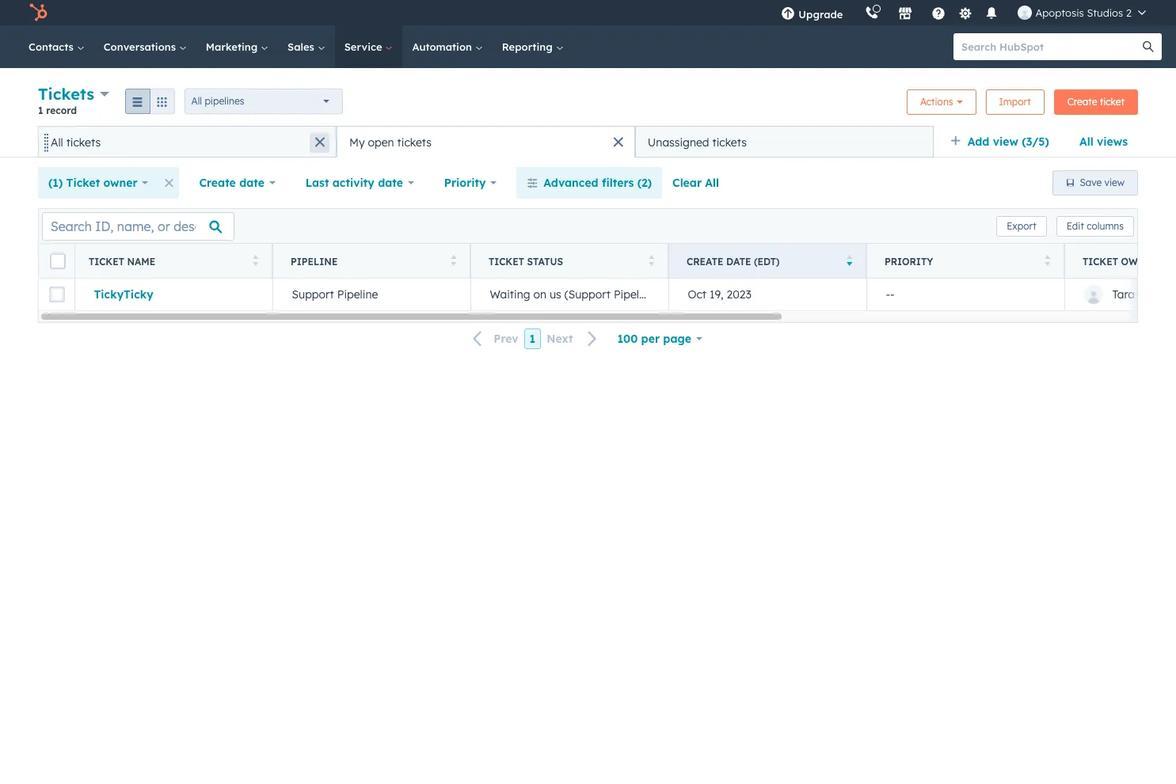 Task type: locate. For each thing, give the bounding box(es) containing it.
all for all tickets
[[51, 135, 63, 149]]

1 horizontal spatial create
[[687, 255, 724, 267]]

oct
[[688, 287, 706, 302]]

calling icon button
[[859, 2, 886, 23]]

tickets right unassigned
[[712, 135, 747, 149]]

date left last
[[239, 176, 264, 190]]

waiting on us (support pipeline) button
[[470, 279, 668, 310]]

0 horizontal spatial priority
[[444, 176, 486, 190]]

press to sort. image for ticket status
[[648, 255, 654, 266]]

save
[[1080, 177, 1102, 188]]

create
[[1067, 95, 1097, 107], [199, 176, 236, 190], [687, 255, 724, 267]]

view right add at the top right of the page
[[993, 135, 1018, 149]]

all down 1 record
[[51, 135, 63, 149]]

3 press to sort. image from the left
[[648, 255, 654, 266]]

tara schultz 
[[1112, 287, 1176, 302]]

upgrade
[[799, 8, 843, 21]]

clear all
[[672, 176, 719, 190]]

press to sort. image for pipeline
[[450, 255, 456, 266]]

press to sort. element
[[252, 255, 258, 268], [450, 255, 456, 268], [648, 255, 654, 268], [1044, 255, 1050, 268]]

apoptosis
[[1035, 6, 1084, 19]]

1 horizontal spatial priority
[[885, 255, 933, 267]]

all inside button
[[51, 135, 63, 149]]

apoptosis studios 2
[[1035, 6, 1132, 19]]

view inside button
[[1104, 177, 1125, 188]]

pagination navigation
[[463, 329, 607, 350]]

create inside button
[[1067, 95, 1097, 107]]

100
[[617, 332, 638, 346]]

support pipeline
[[292, 287, 378, 302]]

marketplaces image
[[898, 7, 913, 21]]

reporting
[[502, 40, 556, 53]]

group
[[125, 88, 175, 114]]

menu
[[770, 0, 1157, 25]]

ticket left name
[[89, 255, 124, 267]]

all tickets button
[[38, 126, 337, 158]]

all inside "popup button"
[[191, 95, 202, 107]]

0 horizontal spatial create
[[199, 176, 236, 190]]

search button
[[1135, 33, 1162, 60]]

priority down my open tickets button
[[444, 176, 486, 190]]

0 vertical spatial priority
[[444, 176, 486, 190]]

1 horizontal spatial press to sort. image
[[450, 255, 456, 266]]

0 vertical spatial 1
[[38, 105, 43, 116]]

0 vertical spatial create
[[1067, 95, 1097, 107]]

view for add
[[993, 135, 1018, 149]]

2
[[1126, 6, 1132, 19]]

pipeline right support
[[337, 287, 378, 302]]

all views link
[[1069, 126, 1138, 158]]

pipeline up support
[[291, 255, 338, 267]]

1 horizontal spatial view
[[1104, 177, 1125, 188]]

open
[[368, 135, 394, 149]]

create date (edt)
[[687, 255, 780, 267]]

date for create date (edt)
[[726, 255, 751, 267]]

pipeline
[[291, 255, 338, 267], [337, 287, 378, 302]]

(1) ticket owner button
[[38, 167, 159, 199]]

tickets button
[[38, 82, 109, 105]]

2 press to sort. image from the left
[[450, 255, 456, 266]]

view inside popup button
[[993, 135, 1018, 149]]

edit columns button
[[1056, 216, 1134, 236]]

2 horizontal spatial date
[[726, 255, 751, 267]]

19,
[[710, 287, 723, 302]]

2 tickets from the left
[[397, 135, 432, 149]]

view for save
[[1104, 177, 1125, 188]]

(1) ticket owner
[[48, 176, 138, 190]]

create down all tickets button
[[199, 176, 236, 190]]

priority up the --
[[885, 255, 933, 267]]

support pipeline button
[[272, 279, 470, 310]]

create left 'ticket'
[[1067, 95, 1097, 107]]

owner up search id, name, or description search box
[[103, 176, 138, 190]]

tara
[[1112, 287, 1135, 302]]

all left pipelines
[[191, 95, 202, 107]]

(1)
[[48, 176, 63, 190]]

pipeline)
[[614, 287, 659, 302]]

actions
[[920, 95, 953, 107]]

1 vertical spatial owner
[[1121, 255, 1158, 267]]

date for create date
[[239, 176, 264, 190]]

0 horizontal spatial tickets
[[66, 135, 101, 149]]

all for all views
[[1079, 135, 1093, 149]]

all inside 'button'
[[705, 176, 719, 190]]

create inside popup button
[[199, 176, 236, 190]]

press to sort. image
[[1044, 255, 1050, 266]]

2 horizontal spatial create
[[1067, 95, 1097, 107]]

-
[[886, 287, 890, 302], [890, 287, 895, 302]]

create up oct at the top right
[[687, 255, 724, 267]]

activity
[[332, 176, 374, 190]]

1 horizontal spatial 1
[[529, 332, 536, 346]]

pipeline inside support pipeline button
[[337, 287, 378, 302]]

date left (edt)
[[726, 255, 751, 267]]

marketing
[[206, 40, 261, 53]]

ticket up waiting
[[489, 255, 524, 267]]

help image
[[932, 7, 946, 21]]

save view
[[1080, 177, 1125, 188]]

menu item
[[854, 0, 857, 25]]

tickets
[[66, 135, 101, 149], [397, 135, 432, 149], [712, 135, 747, 149]]

0 horizontal spatial owner
[[103, 176, 138, 190]]

all
[[191, 95, 202, 107], [1079, 135, 1093, 149], [51, 135, 63, 149], [705, 176, 719, 190]]

1 horizontal spatial tickets
[[397, 135, 432, 149]]

ticket status
[[489, 255, 563, 267]]

0 vertical spatial owner
[[103, 176, 138, 190]]

my open tickets button
[[337, 126, 635, 158]]

edit columns
[[1066, 220, 1124, 232]]

pipelines
[[205, 95, 244, 107]]

press to sort. image
[[252, 255, 258, 266], [450, 255, 456, 266], [648, 255, 654, 266]]

1 right prev
[[529, 332, 536, 346]]

1 vertical spatial pipeline
[[337, 287, 378, 302]]

us
[[550, 287, 561, 302]]

filters
[[602, 176, 634, 190]]

contacts link
[[19, 25, 94, 68]]

edit
[[1066, 220, 1084, 232]]

create for create ticket
[[1067, 95, 1097, 107]]

owner
[[103, 176, 138, 190], [1121, 255, 1158, 267]]

prev button
[[463, 329, 524, 350]]

date right activity
[[378, 176, 403, 190]]

3 tickets from the left
[[712, 135, 747, 149]]

1
[[38, 105, 43, 116], [529, 332, 536, 346]]

oct 19, 2023
[[688, 287, 751, 302]]

100 per page button
[[607, 323, 713, 355]]

view right save
[[1104, 177, 1125, 188]]

date inside popup button
[[239, 176, 264, 190]]

schultz
[[1138, 287, 1175, 302]]

tickets down record
[[66, 135, 101, 149]]

1 tickets from the left
[[66, 135, 101, 149]]

1 left record
[[38, 105, 43, 116]]

1 inside tickets 'banner'
[[38, 105, 43, 116]]

tickets for all tickets
[[66, 135, 101, 149]]

owner inside popup button
[[103, 176, 138, 190]]

4 press to sort. element from the left
[[1044, 255, 1050, 268]]

owner up tara schultz
[[1121, 255, 1158, 267]]

unassigned
[[648, 135, 709, 149]]

3 press to sort. element from the left
[[648, 255, 654, 268]]

2 horizontal spatial press to sort. image
[[648, 255, 654, 266]]

date inside popup button
[[378, 176, 403, 190]]

all left views in the right of the page
[[1079, 135, 1093, 149]]

studios
[[1087, 6, 1123, 19]]

0 vertical spatial view
[[993, 135, 1018, 149]]

2 press to sort. element from the left
[[450, 255, 456, 268]]

calling icon image
[[865, 6, 879, 21]]

ticket
[[66, 176, 100, 190], [89, 255, 124, 267], [489, 255, 524, 267], [1083, 255, 1118, 267]]

waiting
[[490, 287, 530, 302]]

0 horizontal spatial view
[[993, 135, 1018, 149]]

contacts
[[29, 40, 77, 53]]

advanced filters (2) button
[[517, 167, 662, 199]]

0 horizontal spatial 1
[[38, 105, 43, 116]]

1 vertical spatial create
[[199, 176, 236, 190]]

2 vertical spatial create
[[687, 255, 724, 267]]

my
[[349, 135, 365, 149]]

ticket for ticket owner
[[1083, 255, 1118, 267]]

1 horizontal spatial date
[[378, 176, 403, 190]]

tickets right the open
[[397, 135, 432, 149]]

ticket right the (1)
[[66, 176, 100, 190]]

record
[[46, 105, 77, 116]]

1 vertical spatial 1
[[529, 332, 536, 346]]

group inside tickets 'banner'
[[125, 88, 175, 114]]

priority inside popup button
[[444, 176, 486, 190]]

1 vertical spatial view
[[1104, 177, 1125, 188]]

2 horizontal spatial tickets
[[712, 135, 747, 149]]

upgrade image
[[781, 7, 795, 21]]

ticket for ticket status
[[489, 255, 524, 267]]

1 inside 1 button
[[529, 332, 536, 346]]

priority
[[444, 176, 486, 190], [885, 255, 933, 267]]

all right clear on the top
[[705, 176, 719, 190]]

ticket down edit columns button on the top right
[[1083, 255, 1118, 267]]

0 horizontal spatial press to sort. image
[[252, 255, 258, 266]]

0 horizontal spatial date
[[239, 176, 264, 190]]

2023
[[727, 287, 751, 302]]



Task type: vqa. For each thing, say whether or not it's contained in the screenshot.
2023
yes



Task type: describe. For each thing, give the bounding box(es) containing it.
my open tickets
[[349, 135, 432, 149]]

automation link
[[403, 25, 492, 68]]

Search ID, name, or description search field
[[42, 212, 234, 240]]

press to sort. element for ticket status
[[648, 255, 654, 268]]

name
[[127, 255, 155, 267]]

help button
[[925, 0, 952, 25]]

search image
[[1143, 41, 1154, 52]]

reporting link
[[492, 25, 573, 68]]

actions button
[[907, 89, 976, 114]]

marketplaces button
[[889, 0, 922, 25]]

1 for 1 record
[[38, 105, 43, 116]]

1 button
[[524, 329, 541, 349]]

clear all button
[[662, 167, 729, 199]]

1 record
[[38, 105, 77, 116]]

service
[[344, 40, 385, 53]]

all for all pipelines
[[191, 95, 202, 107]]

notifications image
[[985, 7, 999, 21]]

advanced filters (2)
[[544, 176, 652, 190]]

ticket
[[1100, 95, 1125, 107]]

last
[[305, 176, 329, 190]]

tickyticky link
[[94, 287, 253, 302]]

add view (3/5) button
[[940, 126, 1069, 158]]

2 - from the left
[[890, 287, 895, 302]]

(3/5)
[[1022, 135, 1049, 149]]

next
[[547, 332, 573, 346]]

import
[[999, 95, 1031, 107]]

tara schultz image
[[1018, 6, 1032, 20]]

conversations link
[[94, 25, 196, 68]]

page
[[663, 332, 691, 346]]

status
[[527, 255, 563, 267]]

descending sort. press to sort ascending. image
[[846, 255, 852, 266]]

next button
[[541, 329, 607, 350]]

press to sort. element for pipeline
[[450, 255, 456, 268]]

import button
[[986, 89, 1044, 114]]

create date button
[[189, 167, 286, 199]]

clear
[[672, 176, 702, 190]]

hubspot image
[[29, 3, 48, 22]]

unassigned tickets
[[648, 135, 747, 149]]

all pipelines button
[[184, 88, 343, 114]]

apoptosis studios 2 button
[[1008, 0, 1155, 25]]

tara schultz button
[[1064, 279, 1176, 310]]

settings image
[[958, 7, 972, 21]]

advanced
[[544, 176, 598, 190]]

ticket name
[[89, 255, 155, 267]]

sales
[[288, 40, 317, 53]]

create ticket
[[1067, 95, 1125, 107]]

1 press to sort. element from the left
[[252, 255, 258, 268]]

last activity date button
[[295, 167, 424, 199]]

ticket for ticket name
[[89, 255, 124, 267]]

menu containing apoptosis studios 2
[[770, 0, 1157, 25]]

1 horizontal spatial owner
[[1121, 255, 1158, 267]]

priority button
[[434, 167, 507, 199]]

last activity date
[[305, 176, 403, 190]]

waiting on us (support pipeline)
[[490, 287, 659, 302]]

(2)
[[637, 176, 652, 190]]

per
[[641, 332, 660, 346]]

100 per page
[[617, 332, 691, 346]]

conversations
[[104, 40, 179, 53]]

tickyticky
[[94, 287, 153, 302]]

add
[[968, 135, 989, 149]]

sales link
[[278, 25, 335, 68]]

(support
[[564, 287, 611, 302]]

1 vertical spatial priority
[[885, 255, 933, 267]]

support
[[292, 287, 334, 302]]

prev
[[494, 332, 518, 346]]

all views
[[1079, 135, 1128, 149]]

ticket inside popup button
[[66, 176, 100, 190]]

tickets banner
[[38, 82, 1138, 126]]

save view button
[[1052, 170, 1138, 196]]

settings link
[[955, 4, 975, 21]]

tickets for unassigned tickets
[[712, 135, 747, 149]]

(edt)
[[754, 255, 780, 267]]

create for create date (edt)
[[687, 255, 724, 267]]

tickets
[[38, 84, 94, 104]]

1 - from the left
[[886, 287, 890, 302]]

marketing link
[[196, 25, 278, 68]]

create for create date
[[199, 176, 236, 190]]

--
[[886, 287, 895, 302]]

create date
[[199, 176, 264, 190]]

export
[[1007, 220, 1036, 232]]

views
[[1097, 135, 1128, 149]]

descending sort. press to sort ascending. element
[[846, 255, 852, 268]]

all pipelines
[[191, 95, 244, 107]]

create ticket button
[[1054, 89, 1138, 114]]

automation
[[412, 40, 475, 53]]

ticket owner
[[1083, 255, 1158, 267]]

press to sort. element for priority
[[1044, 255, 1050, 268]]

add view (3/5)
[[968, 135, 1049, 149]]

1 for 1
[[529, 332, 536, 346]]

1 press to sort. image from the left
[[252, 255, 258, 266]]

Search HubSpot search field
[[953, 33, 1148, 60]]

oct 19, 2023 button
[[668, 279, 866, 310]]

0 vertical spatial pipeline
[[291, 255, 338, 267]]

hubspot link
[[19, 3, 59, 22]]

export button
[[996, 216, 1047, 236]]



